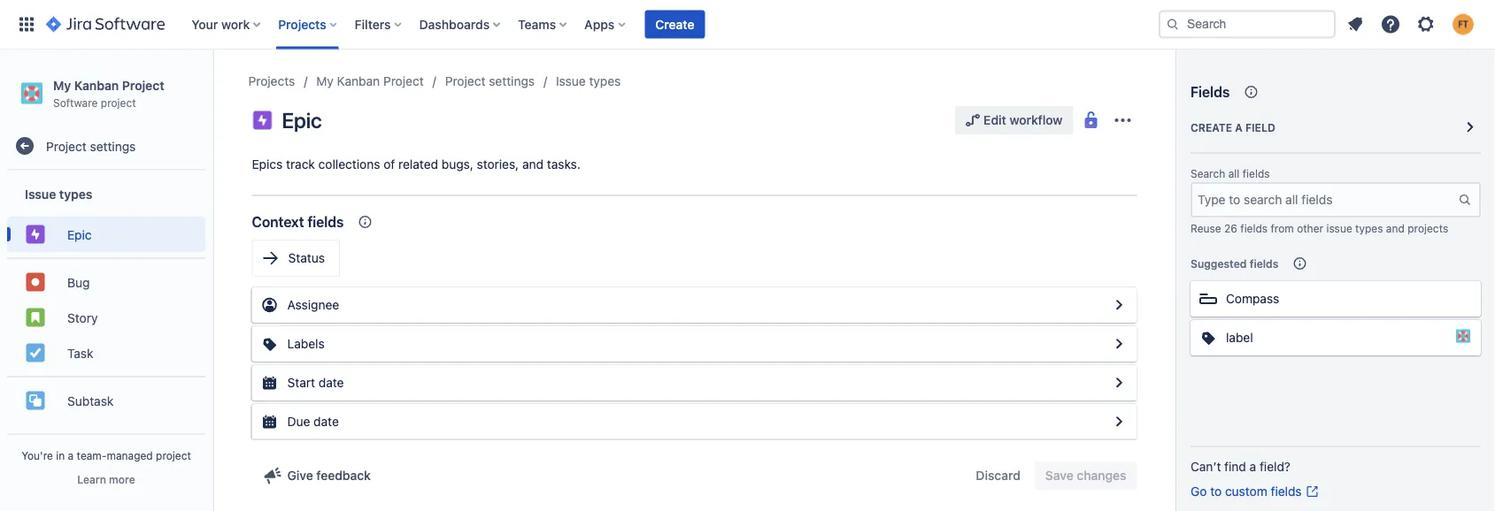 Task type: vqa. For each thing, say whether or not it's contained in the screenshot.
the top CREATE
yes



Task type: locate. For each thing, give the bounding box(es) containing it.
1 horizontal spatial issue types
[[556, 74, 621, 89]]

0 horizontal spatial epic
[[67, 227, 92, 242]]

assignee
[[287, 298, 339, 313]]

create down fields
[[1191, 121, 1233, 134]]

1 horizontal spatial epic
[[282, 108, 322, 133]]

fields left 'more information about the context fields' icon
[[308, 214, 344, 231]]

project down dashboards 'popup button' on the top of the page
[[445, 74, 486, 89]]

0 horizontal spatial settings
[[90, 139, 136, 153]]

project inside my kanban project software project
[[122, 78, 164, 93]]

0 vertical spatial and
[[522, 157, 544, 172]]

discard button
[[965, 462, 1031, 491]]

0 horizontal spatial types
[[59, 187, 92, 201]]

date right due
[[314, 415, 339, 429]]

0 vertical spatial types
[[589, 74, 621, 89]]

types down type to search all fields text box
[[1356, 222, 1383, 235]]

1 horizontal spatial kanban
[[337, 74, 380, 89]]

fields
[[1243, 168, 1270, 180], [308, 214, 344, 231], [1241, 222, 1268, 235], [1250, 258, 1279, 270], [1271, 485, 1302, 499]]

project
[[101, 96, 136, 109], [156, 450, 191, 462]]

workflow
[[1010, 113, 1063, 128]]

issue types up epic group
[[25, 187, 92, 201]]

1 vertical spatial issue
[[93, 435, 123, 449]]

kanban inside my kanban project software project
[[74, 78, 119, 93]]

create for create
[[656, 17, 695, 31]]

add issue type button
[[7, 424, 205, 460]]

0 vertical spatial projects
[[278, 17, 326, 31]]

more information about the context fields image
[[355, 212, 376, 233]]

a for you're in a team-managed project
[[68, 450, 74, 462]]

can't find a field?
[[1191, 460, 1291, 475]]

issue types inside 'group'
[[25, 187, 92, 201]]

1 horizontal spatial my
[[316, 74, 334, 89]]

project right software
[[101, 96, 136, 109]]

issue for 'group' containing issue types
[[25, 187, 56, 201]]

my kanban project image
[[1457, 329, 1471, 344]]

issue types
[[556, 74, 621, 89], [25, 187, 92, 201]]

task
[[67, 346, 93, 361]]

learn more
[[77, 474, 135, 486]]

can't
[[1191, 460, 1221, 475]]

group
[[7, 171, 205, 470], [7, 258, 205, 376]]

epic right issue type icon
[[282, 108, 322, 133]]

1 horizontal spatial issue
[[1327, 222, 1353, 235]]

issue types for issue types link
[[556, 74, 621, 89]]

projects
[[278, 17, 326, 31], [248, 74, 295, 89]]

issue
[[1327, 222, 1353, 235], [93, 435, 123, 449]]

banner
[[0, 0, 1495, 50]]

a right find
[[1250, 460, 1257, 475]]

project left 'sidebar navigation' icon
[[122, 78, 164, 93]]

2 horizontal spatial a
[[1250, 460, 1257, 475]]

go
[[1191, 485, 1207, 499]]

issue for issue types link
[[556, 74, 586, 89]]

add issue type image
[[25, 431, 46, 453]]

0 vertical spatial create
[[656, 17, 695, 31]]

projects up projects link
[[278, 17, 326, 31]]

4 open field configuration image from the top
[[1109, 412, 1130, 433]]

fields
[[1191, 84, 1230, 100]]

group containing bug
[[7, 258, 205, 376]]

1 vertical spatial project settings
[[46, 139, 136, 153]]

1 vertical spatial issue
[[25, 187, 56, 201]]

start date
[[287, 376, 344, 390]]

0 vertical spatial project
[[101, 96, 136, 109]]

0 vertical spatial date
[[319, 376, 344, 390]]

0 horizontal spatial kanban
[[74, 78, 119, 93]]

0 vertical spatial epic
[[282, 108, 322, 133]]

1 vertical spatial project settings link
[[7, 129, 205, 164]]

group containing issue types
[[7, 171, 205, 470]]

0 horizontal spatial issue
[[25, 187, 56, 201]]

due
[[287, 415, 310, 429]]

tasks.
[[547, 157, 581, 172]]

issue inside issue types link
[[556, 74, 586, 89]]

projects button
[[273, 10, 344, 39]]

projects up issue type icon
[[248, 74, 295, 89]]

fields right all
[[1243, 168, 1270, 180]]

and left projects
[[1386, 222, 1405, 235]]

to
[[1211, 485, 1222, 499]]

0 vertical spatial project settings
[[445, 74, 535, 89]]

1 horizontal spatial project settings link
[[445, 71, 535, 92]]

open field configuration image inside due date button
[[1109, 412, 1130, 433]]

project settings link
[[445, 71, 535, 92], [7, 129, 205, 164]]

dashboards
[[419, 17, 490, 31]]

0 horizontal spatial create
[[656, 17, 695, 31]]

1 horizontal spatial settings
[[489, 74, 535, 89]]

1 vertical spatial and
[[1386, 222, 1405, 235]]

my up software
[[53, 78, 71, 93]]

date right the start
[[319, 376, 344, 390]]

this link will be opened in a new tab image
[[1306, 485, 1320, 499]]

1 vertical spatial date
[[314, 415, 339, 429]]

bug
[[67, 275, 90, 290]]

1 vertical spatial project
[[156, 450, 191, 462]]

all
[[1229, 168, 1240, 180]]

epics
[[252, 157, 283, 172]]

team-
[[77, 450, 107, 462]]

and left tasks. at the top of the page
[[522, 157, 544, 172]]

date for due date
[[314, 415, 339, 429]]

issue types link
[[556, 71, 621, 92]]

1 horizontal spatial and
[[1386, 222, 1405, 235]]

start
[[287, 376, 315, 390]]

a left the field
[[1235, 121, 1243, 134]]

your work
[[191, 17, 250, 31]]

2 vertical spatial types
[[1356, 222, 1383, 235]]

project down software
[[46, 139, 87, 153]]

story link
[[7, 300, 205, 336]]

open field configuration image
[[1109, 295, 1130, 316], [1109, 334, 1130, 355], [1109, 373, 1130, 394], [1109, 412, 1130, 433]]

issue up you're in a team-managed project
[[93, 435, 123, 449]]

suggested fields
[[1191, 258, 1279, 270]]

project right managed
[[156, 450, 191, 462]]

kanban up software
[[74, 78, 119, 93]]

1 horizontal spatial create
[[1191, 121, 1233, 134]]

0 vertical spatial settings
[[489, 74, 535, 89]]

create
[[656, 17, 695, 31], [1191, 121, 1233, 134]]

1 open field configuration image from the top
[[1109, 295, 1130, 316]]

1 horizontal spatial issue
[[556, 74, 586, 89]]

issue down the primary element
[[556, 74, 586, 89]]

1 vertical spatial create
[[1191, 121, 1233, 134]]

epics track collections of related bugs, stories, and tasks.
[[252, 157, 581, 172]]

reuse 26 fields from other issue types and projects
[[1191, 222, 1449, 235]]

open field configuration image for assignee
[[1109, 295, 1130, 316]]

issue right other
[[1327, 222, 1353, 235]]

0 horizontal spatial issue types
[[25, 187, 92, 201]]

you're
[[21, 450, 53, 462]]

project settings link down dashboards 'popup button' on the top of the page
[[445, 71, 535, 92]]

1 vertical spatial settings
[[90, 139, 136, 153]]

project settings link down my kanban project software project
[[7, 129, 205, 164]]

a
[[1235, 121, 1243, 134], [68, 450, 74, 462], [1250, 460, 1257, 475]]

issue inside 'group'
[[25, 187, 56, 201]]

settings
[[489, 74, 535, 89], [90, 139, 136, 153]]

collections
[[318, 157, 380, 172]]

project settings down software
[[46, 139, 136, 153]]

kanban down filters
[[337, 74, 380, 89]]

0 horizontal spatial and
[[522, 157, 544, 172]]

issue up epic group
[[25, 187, 56, 201]]

types inside 'group'
[[59, 187, 92, 201]]

give
[[287, 469, 313, 483]]

0 vertical spatial issue types
[[556, 74, 621, 89]]

issue types down the primary element
[[556, 74, 621, 89]]

project settings down dashboards 'popup button' on the top of the page
[[445, 74, 535, 89]]

3 open field configuration image from the top
[[1109, 373, 1130, 394]]

epic up 'bug' at left bottom
[[67, 227, 92, 242]]

and
[[522, 157, 544, 172], [1386, 222, 1405, 235]]

create right apps popup button
[[656, 17, 695, 31]]

create a field
[[1191, 121, 1276, 134]]

software
[[53, 96, 98, 109]]

2 group from the top
[[7, 258, 205, 376]]

open field configuration image inside labels button
[[1109, 334, 1130, 355]]

0 horizontal spatial project settings
[[46, 139, 136, 153]]

Search field
[[1159, 10, 1336, 39]]

project inside my kanban project software project
[[101, 96, 136, 109]]

types down apps popup button
[[589, 74, 621, 89]]

from
[[1271, 222, 1294, 235]]

teams button
[[513, 10, 574, 39]]

more
[[109, 474, 135, 486]]

1 vertical spatial types
[[59, 187, 92, 201]]

2 horizontal spatial types
[[1356, 222, 1383, 235]]

settings down my kanban project software project
[[90, 139, 136, 153]]

work
[[221, 17, 250, 31]]

1 vertical spatial projects
[[248, 74, 295, 89]]

types
[[589, 74, 621, 89], [59, 187, 92, 201], [1356, 222, 1383, 235]]

open field configuration image inside assignee button
[[1109, 295, 1130, 316]]

issue
[[556, 74, 586, 89], [25, 187, 56, 201]]

my kanban project software project
[[53, 78, 164, 109]]

1 horizontal spatial types
[[589, 74, 621, 89]]

0 vertical spatial issue
[[1327, 222, 1353, 235]]

more information about the suggested fields image
[[1290, 253, 1311, 274]]

reuse
[[1191, 222, 1222, 235]]

my for my kanban project
[[316, 74, 334, 89]]

search all fields
[[1191, 168, 1270, 180]]

types up epic group
[[59, 187, 92, 201]]

a for can't find a field?
[[1250, 460, 1257, 475]]

2 open field configuration image from the top
[[1109, 334, 1130, 355]]

0 vertical spatial issue
[[556, 74, 586, 89]]

and for projects
[[1386, 222, 1405, 235]]

0 horizontal spatial issue
[[93, 435, 123, 449]]

0 horizontal spatial a
[[68, 450, 74, 462]]

settings down the teams
[[489, 74, 535, 89]]

label button
[[1191, 321, 1481, 356]]

story
[[67, 311, 98, 325]]

a right in on the bottom left of page
[[68, 450, 74, 462]]

create inside 'create' button
[[656, 17, 695, 31]]

dashboards button
[[414, 10, 507, 39]]

my
[[316, 74, 334, 89], [53, 78, 71, 93]]

fields left this link will be opened in a new tab icon
[[1271, 485, 1302, 499]]

0 horizontal spatial project
[[101, 96, 136, 109]]

status
[[288, 251, 325, 266]]

epic group
[[7, 212, 205, 258]]

1 group from the top
[[7, 171, 205, 470]]

0 horizontal spatial my
[[53, 78, 71, 93]]

open field configuration image inside the start date button
[[1109, 373, 1130, 394]]

my right projects link
[[316, 74, 334, 89]]

1 vertical spatial issue types
[[25, 187, 92, 201]]

1 horizontal spatial project
[[156, 450, 191, 462]]

projects inside dropdown button
[[278, 17, 326, 31]]

jira software image
[[46, 14, 165, 35], [46, 14, 165, 35]]

my inside my kanban project software project
[[53, 78, 71, 93]]

search image
[[1166, 17, 1180, 31]]

1 vertical spatial epic
[[67, 227, 92, 242]]

kanban
[[337, 74, 380, 89], [74, 78, 119, 93]]



Task type: describe. For each thing, give the bounding box(es) containing it.
add
[[67, 435, 90, 449]]

help image
[[1380, 14, 1402, 35]]

date for start date
[[319, 376, 344, 390]]

assignee button
[[252, 288, 1137, 323]]

0 vertical spatial project settings link
[[445, 71, 535, 92]]

issue types for 'group' containing issue types
[[25, 187, 92, 201]]

give feedback
[[287, 469, 371, 483]]

other
[[1297, 222, 1324, 235]]

bug link
[[7, 265, 205, 300]]

search
[[1191, 168, 1226, 180]]

of
[[384, 157, 395, 172]]

my kanban project link
[[316, 71, 424, 92]]

types for 'group' containing issue types
[[59, 187, 92, 201]]

open field configuration image for start date
[[1109, 373, 1130, 394]]

projects for projects dropdown button
[[278, 17, 326, 31]]

epic inside epic link
[[67, 227, 92, 242]]

compass button
[[1191, 282, 1481, 317]]

1 horizontal spatial project settings
[[445, 74, 535, 89]]

Type to search all fields text field
[[1193, 184, 1458, 216]]

stories,
[[477, 157, 519, 172]]

labels
[[287, 337, 325, 352]]

managed
[[107, 450, 153, 462]]

fields left more information about the suggested fields "icon"
[[1250, 258, 1279, 270]]

epic link
[[7, 217, 205, 253]]

1 horizontal spatial a
[[1235, 121, 1243, 134]]

banner containing your work
[[0, 0, 1495, 50]]

label
[[1226, 331, 1253, 345]]

discard
[[976, 469, 1021, 483]]

field
[[1246, 121, 1276, 134]]

custom
[[1225, 485, 1268, 499]]

give feedback button
[[252, 462, 382, 491]]

filters button
[[349, 10, 409, 39]]

notifications image
[[1345, 14, 1366, 35]]

subtask
[[67, 394, 114, 408]]

more information about the fields image
[[1241, 81, 1262, 103]]

feedback
[[316, 469, 371, 483]]

compass
[[1226, 292, 1280, 306]]

track
[[286, 157, 315, 172]]

kanban for my kanban project
[[337, 74, 380, 89]]

find
[[1225, 460, 1247, 475]]

context fields
[[252, 214, 344, 231]]

add issue type
[[67, 435, 152, 449]]

primary element
[[11, 0, 1159, 49]]

task link
[[7, 336, 205, 371]]

go to custom fields
[[1191, 485, 1302, 499]]

your profile and settings image
[[1453, 14, 1474, 35]]

learn
[[77, 474, 106, 486]]

type
[[126, 435, 152, 449]]

filters
[[355, 17, 391, 31]]

field?
[[1260, 460, 1291, 475]]

your work button
[[186, 10, 268, 39]]

my kanban project
[[316, 74, 424, 89]]

26
[[1225, 222, 1238, 235]]

bugs,
[[442, 157, 474, 172]]

labels button
[[252, 327, 1137, 362]]

appswitcher icon image
[[16, 14, 37, 35]]

fields right 26
[[1241, 222, 1268, 235]]

edit workflow
[[984, 113, 1063, 128]]

projects for projects link
[[248, 74, 295, 89]]

start date button
[[252, 366, 1137, 401]]

issue type icon image
[[252, 110, 273, 131]]

open field configuration image for labels
[[1109, 334, 1130, 355]]

settings image
[[1416, 14, 1437, 35]]

teams
[[518, 17, 556, 31]]

context
[[252, 214, 304, 231]]

issue inside add issue type button
[[93, 435, 123, 449]]

apps button
[[579, 10, 632, 39]]

subtask link
[[7, 384, 205, 419]]

edit
[[984, 113, 1007, 128]]

types for issue types link
[[589, 74, 621, 89]]

related
[[399, 157, 438, 172]]

0 horizontal spatial project settings link
[[7, 129, 205, 164]]

due date button
[[252, 405, 1137, 440]]

projects
[[1408, 222, 1449, 235]]

create for create a field
[[1191, 121, 1233, 134]]

sidebar navigation image
[[193, 71, 232, 106]]

project down 'filters' popup button
[[383, 74, 424, 89]]

your
[[191, 17, 218, 31]]

open field configuration image for due date
[[1109, 412, 1130, 433]]

projects link
[[248, 71, 295, 92]]

kanban for my kanban project software project
[[74, 78, 119, 93]]

edit workflow button
[[955, 106, 1074, 135]]

go to custom fields link
[[1191, 483, 1320, 501]]

apps
[[585, 17, 615, 31]]

learn more button
[[77, 473, 135, 487]]

you're in a team-managed project
[[21, 450, 191, 462]]

create button
[[645, 10, 705, 39]]

and for tasks.
[[522, 157, 544, 172]]

in
[[56, 450, 65, 462]]

due date
[[287, 415, 339, 429]]

my for my kanban project software project
[[53, 78, 71, 93]]

suggested
[[1191, 258, 1247, 270]]

more options image
[[1113, 110, 1134, 131]]



